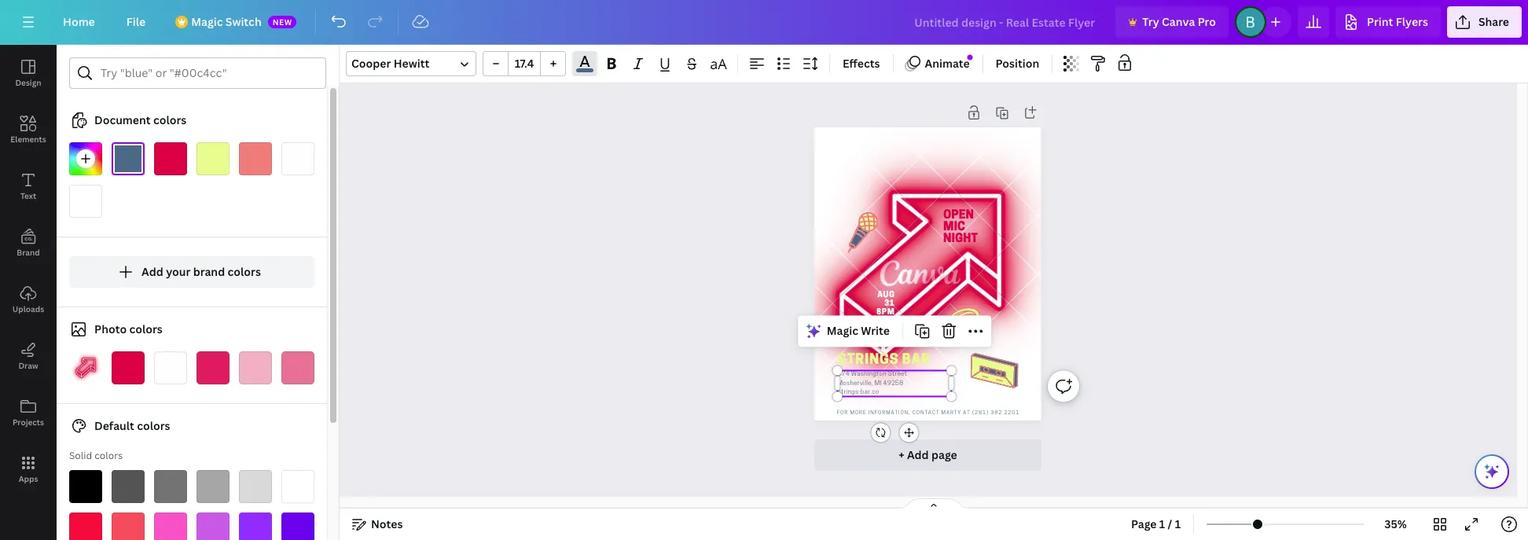 Task type: vqa. For each thing, say whether or not it's contained in the screenshot.
Design title Text Field
yes



Task type: locate. For each thing, give the bounding box(es) containing it.
1 horizontal spatial magic
[[827, 324, 859, 339]]

0 vertical spatial magic
[[191, 14, 223, 29]]

add right +
[[908, 448, 929, 462]]

canva assistant image
[[1483, 462, 1502, 481]]

effects button
[[837, 51, 887, 76]]

black #000000 image
[[69, 470, 102, 503], [69, 470, 102, 503]]

colors right default
[[137, 418, 170, 433]]

(281)
[[973, 410, 990, 416]]

colors up #e4103f image
[[153, 112, 187, 127]]

#e8365d image
[[197, 352, 230, 385], [197, 352, 230, 385]]

#f6b2c1 image
[[239, 352, 272, 385], [239, 352, 272, 385]]

1 vertical spatial add
[[908, 448, 929, 462]]

#e4103f image
[[154, 142, 187, 175], [112, 352, 145, 385], [112, 352, 145, 385]]

white #ffffff image
[[282, 470, 315, 503], [282, 470, 315, 503]]

try
[[1143, 14, 1160, 29]]

apps
[[19, 473, 38, 484]]

bright red #ff3131 image
[[69, 513, 102, 540]]

gray #a6a6a6 image
[[197, 470, 230, 503], [197, 470, 230, 503]]

mi 49258
[[875, 380, 904, 387]]

print flyers
[[1368, 14, 1429, 29]]

write
[[861, 324, 890, 339]]

cooper hewitt
[[352, 56, 430, 71]]

washington
[[852, 371, 887, 378]]

magic left switch
[[191, 14, 223, 29]]

elements button
[[0, 101, 57, 158]]

show pages image
[[897, 498, 972, 510]]

purple #8c52ff image
[[239, 513, 272, 540]]

1 vertical spatial magic
[[827, 324, 859, 339]]

magic inside button
[[827, 324, 859, 339]]

dark gray #545454 image
[[112, 470, 145, 503]]

add your brand colors button
[[69, 256, 315, 288]]

0 horizontal spatial magic
[[191, 14, 223, 29]]

strings
[[838, 354, 900, 367]]

at
[[964, 410, 971, 416]]

light gray #d9d9d9 image
[[239, 470, 272, 503]]

#f78076 image
[[239, 142, 272, 175], [239, 142, 272, 175]]

strings-
[[838, 390, 862, 396]]

aug
[[878, 292, 896, 300]]

purple #8c52ff image
[[239, 513, 272, 540]]

35% button
[[1371, 512, 1422, 537]]

open mic night
[[944, 210, 979, 245]]

2201
[[1005, 410, 1021, 416]]

magic
[[191, 14, 223, 29], [827, 324, 859, 339]]

1 horizontal spatial 1
[[1176, 517, 1181, 532]]

dark gray #545454 image
[[112, 470, 145, 503]]

brand
[[17, 247, 40, 258]]

try canva pro
[[1143, 14, 1217, 29]]

0 horizontal spatial add
[[142, 264, 163, 279]]

colors right photo
[[129, 322, 163, 337]]

colors for default colors
[[137, 418, 170, 433]]

– – number field
[[514, 56, 536, 71]]

solid
[[69, 449, 92, 462]]

add
[[142, 264, 163, 279], [908, 448, 929, 462]]

/
[[1168, 517, 1173, 532]]

0 horizontal spatial 1
[[1160, 517, 1166, 532]]

magenta #cb6ce6 image
[[197, 513, 230, 540], [197, 513, 230, 540]]

marty
[[942, 410, 962, 416]]

colors
[[153, 112, 187, 127], [228, 264, 261, 279], [129, 322, 163, 337], [137, 418, 170, 433], [94, 449, 123, 462]]

text
[[20, 190, 36, 201]]

page 1 / 1
[[1132, 517, 1181, 532]]

1 horizontal spatial add
[[908, 448, 929, 462]]

document colors
[[94, 112, 187, 127]]

#446a87 image
[[112, 142, 145, 175]]

animate button
[[900, 51, 976, 76]]

colors right brand
[[228, 264, 261, 279]]

1 left /
[[1160, 517, 1166, 532]]

pink #ff66c4 image
[[154, 513, 187, 540], [154, 513, 187, 540]]

magic write
[[827, 324, 890, 339]]

1
[[1160, 517, 1166, 532], [1176, 517, 1181, 532]]

home
[[63, 14, 95, 29]]

+ add page button
[[815, 440, 1042, 471]]

photo
[[94, 322, 127, 337]]

contact
[[913, 410, 940, 416]]

#446a87 image
[[577, 69, 594, 72], [577, 69, 594, 72], [112, 142, 145, 175]]

magic for magic switch
[[191, 14, 223, 29]]

group
[[483, 51, 566, 76]]

violet #5e17eb image
[[282, 513, 315, 540], [282, 513, 315, 540]]

magic switch
[[191, 14, 262, 29]]

0 vertical spatial add
[[142, 264, 163, 279]]

1 right /
[[1176, 517, 1181, 532]]

add left your
[[142, 264, 163, 279]]

pro
[[1198, 14, 1217, 29]]

#ecf791 image
[[197, 142, 230, 175]]

magic for magic write
[[827, 324, 859, 339]]

effects
[[843, 56, 880, 71]]

magic inside main menu bar
[[191, 14, 223, 29]]

magic write button
[[802, 319, 897, 344]]

#f07893 image
[[282, 352, 315, 385], [282, 352, 315, 385]]

coral red #ff5757 image
[[112, 513, 145, 540]]

page
[[932, 448, 958, 462]]

street
[[889, 371, 908, 378]]

#ecf791 image
[[197, 142, 230, 175]]

text button
[[0, 158, 57, 215]]

photo colors
[[94, 322, 163, 337]]

colors right solid
[[94, 449, 123, 462]]

magic left write
[[827, 324, 859, 339]]

1 1 from the left
[[1160, 517, 1166, 532]]

colors inside button
[[228, 264, 261, 279]]

bar.co
[[862, 390, 880, 396]]

#ffffff image
[[69, 185, 102, 218], [69, 185, 102, 218]]

share button
[[1448, 6, 1523, 38]]

flyers
[[1397, 14, 1429, 29]]

file
[[126, 14, 146, 29]]

print
[[1368, 14, 1394, 29]]

bar
[[903, 354, 931, 367]]

coral red #ff5757 image
[[112, 513, 145, 540]]

#fefdfd image
[[282, 142, 315, 175], [282, 142, 315, 175], [154, 352, 187, 385], [154, 352, 187, 385]]

gray #737373 image
[[154, 470, 187, 503], [154, 470, 187, 503]]

animate
[[925, 56, 970, 71]]



Task type: describe. For each thing, give the bounding box(es) containing it.
projects button
[[0, 385, 57, 441]]

file button
[[114, 6, 158, 38]]

cooper
[[352, 56, 391, 71]]

mic
[[944, 222, 966, 233]]

31
[[885, 300, 896, 308]]

light gray #d9d9d9 image
[[239, 470, 272, 503]]

35%
[[1385, 517, 1408, 532]]

colors for solid colors
[[94, 449, 123, 462]]

8pm
[[877, 309, 896, 317]]

new image
[[968, 55, 973, 60]]

+
[[899, 448, 905, 462]]

#e4103f image
[[154, 142, 187, 175]]

open
[[944, 210, 975, 222]]

position button
[[990, 51, 1046, 76]]

Try "blue" or "#00c4cc" search field
[[101, 58, 316, 88]]

add a new color image
[[69, 142, 102, 175]]

more
[[851, 410, 867, 416]]

for
[[838, 410, 849, 416]]

position
[[996, 56, 1040, 71]]

share
[[1479, 14, 1510, 29]]

for more information, contact marty at (281) 382 2201
[[838, 410, 1021, 416]]

Design title text field
[[902, 6, 1110, 38]]

notes button
[[346, 512, 409, 537]]

elements
[[10, 134, 46, 145]]

new
[[273, 17, 292, 28]]

solid colors
[[69, 449, 123, 462]]

add your brand colors
[[142, 264, 261, 279]]

brand
[[193, 264, 225, 279]]

draw button
[[0, 328, 57, 385]]

strings bar 474 washington street mosherville, mi 49258 strings-bar.co aug 31 8pm
[[838, 292, 931, 396]]

information,
[[869, 410, 911, 416]]

print flyers button
[[1336, 6, 1442, 38]]

default
[[94, 418, 134, 433]]

brand button
[[0, 215, 57, 271]]

colors for document colors
[[153, 112, 187, 127]]

hewitt
[[394, 56, 430, 71]]

design button
[[0, 45, 57, 101]]

switch
[[226, 14, 262, 29]]

main menu bar
[[0, 0, 1529, 45]]

default colors
[[94, 418, 170, 433]]

2 1 from the left
[[1176, 517, 1181, 532]]

night
[[944, 233, 979, 245]]

382
[[991, 410, 1003, 416]]

your
[[166, 264, 191, 279]]

bright red #ff3131 image
[[69, 513, 102, 540]]

uploads
[[12, 304, 44, 315]]

cooper hewitt button
[[346, 51, 477, 76]]

document
[[94, 112, 151, 127]]

projects
[[13, 417, 44, 428]]

draw
[[18, 360, 38, 371]]

design
[[15, 77, 41, 88]]

add a new color image
[[69, 142, 102, 175]]

+ add page
[[899, 448, 958, 462]]

uploads button
[[0, 271, 57, 328]]

notes
[[371, 517, 403, 532]]

try canva pro button
[[1116, 6, 1229, 38]]

mosherville,
[[838, 380, 874, 387]]

side panel tab list
[[0, 45, 57, 498]]

colors for photo colors
[[129, 322, 163, 337]]

474
[[838, 371, 850, 378]]

page
[[1132, 517, 1157, 532]]

home link
[[50, 6, 108, 38]]

canva
[[1162, 14, 1196, 29]]

apps button
[[0, 441, 57, 498]]



